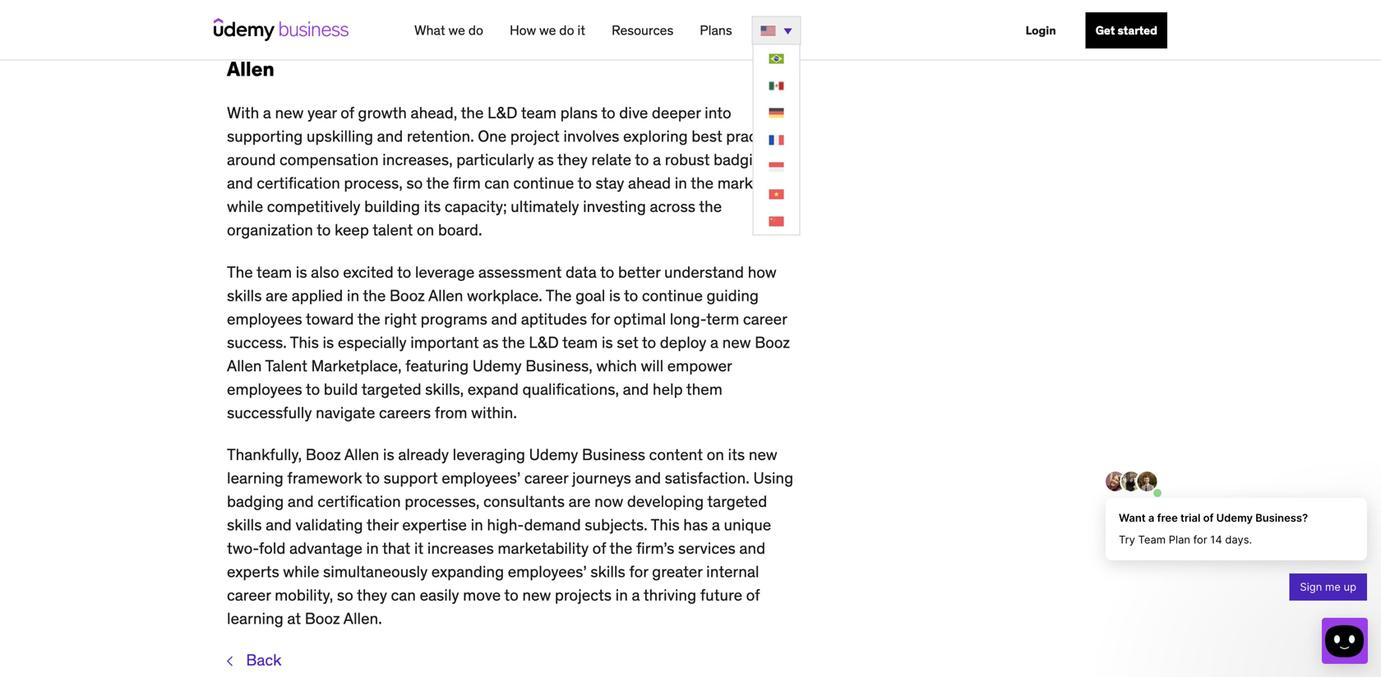 Task type: vqa. For each thing, say whether or not it's contained in the screenshot.
successfully
yes



Task type: describe. For each thing, give the bounding box(es) containing it.
thankfully, booz allen is already leveraging udemy business content on its new learning framework to support employees' career journeys and satisfaction. using badging and certification processes, consultants are now developing targeted skills and validating their expertise in high-demand subjects. this has a unique two-fold advantage in that it increases marketability of the firm's services and experts while simultaneously expanding employees' skills for greater internal career mobility, so they can easily move to new projects in a thriving future of learning at booz allen.
[[227, 445, 794, 629]]

while inside with a new year of growth ahead, the l&d team plans to dive deeper into supporting upskilling and retention. one project involves exploring best practices around compensation increases, particularly as they relate to a robust badging and certification process, so the firm can continue to stay ahead in the market while competitively building its capacity; ultimately investing across the organization to keep talent on board.
[[227, 197, 263, 216]]

particularly
[[457, 150, 534, 169]]

allen inside 'thankfully, booz allen is already leveraging udemy business content on its new learning framework to support employees' career journeys and satisfaction. using badging and certification processes, consultants are now developing targeted skills and validating their expertise in high-demand subjects. this has a unique two-fold advantage in that it increases marketability of the firm's services and experts while simultaneously expanding employees' skills for greater internal career mobility, so they can easily move to new projects in a thriving future of learning at booz allen.'
[[344, 445, 379, 465]]

satisfaction.
[[665, 468, 750, 488]]

a up the supporting
[[263, 103, 271, 123]]

talent inside the team is also excited to leverage assessment data to better understand how skills are applied in the booz allen workplace. the goal is to continue guiding employees toward the right programs and aptitudes for optimal long-term career success. this is especially important as the l&d team is set to deploy a new booz allen talent marketplace, featuring udemy business, which will empower employees to build targeted skills, expand qualifications, and help them successfully navigate careers from within.
[[265, 356, 307, 376]]

empower
[[667, 356, 732, 376]]

2 vertical spatial team
[[562, 332, 598, 352]]

competitively
[[267, 197, 361, 216]]

internal
[[707, 562, 759, 582]]

firm's
[[636, 539, 675, 558]]

successfully
[[227, 403, 312, 422]]

is left set
[[602, 332, 613, 352]]

team inside with a new year of growth ahead, the l&d team plans to dive deeper into supporting upskilling and retention. one project involves exploring best practices around compensation increases, particularly as they relate to a robust badging and certification process, so the firm can continue to stay ahead in the market while competitively building its capacity; ultimately investing across the organization to keep talent on board.
[[521, 103, 557, 123]]

badging inside with a new year of growth ahead, the l&d team plans to dive deeper into supporting upskilling and retention. one project involves exploring best practices around compensation increases, particularly as they relate to a robust badging and certification process, so the firm can continue to stay ahead in the market while competitively building its capacity; ultimately investing across the organization to keep talent on board.
[[714, 150, 771, 169]]

certification
[[657, 7, 774, 32]]

allen.
[[344, 609, 382, 629]]

market
[[718, 173, 767, 193]]

how we do it button
[[503, 16, 592, 45]]

targeted inside 'thankfully, booz allen is already leveraging udemy business content on its new learning framework to support employees' career journeys and satisfaction. using badging and certification processes, consultants are now developing targeted skills and validating their expertise in high-demand subjects. this has a unique two-fold advantage in that it increases marketability of the firm's services and experts while simultaneously expanding employees' skills for greater internal career mobility, so they can easily move to new projects in a thriving future of learning at booz allen.'
[[707, 492, 767, 512]]

guiding
[[707, 286, 759, 305]]

plans button
[[693, 16, 739, 45]]

developing
[[627, 492, 704, 512]]

do for how we do it
[[559, 22, 574, 39]]

certification inside 'thankfully, booz allen is already leveraging udemy business content on its new learning framework to support employees' career journeys and satisfaction. using badging and certification processes, consultants are now developing targeted skills and validating their expertise in high-demand subjects. this has a unique two-fold advantage in that it increases marketability of the firm's services and experts while simultaneously expanding employees' skills for greater internal career mobility, so they can easily move to new projects in a thriving future of learning at booz allen.'
[[318, 492, 401, 512]]

optimal
[[614, 309, 666, 329]]

leveraging
[[453, 445, 525, 465]]

and down growth
[[377, 126, 403, 146]]

allen down success.
[[227, 356, 262, 376]]

toward
[[306, 309, 354, 329]]

process,
[[344, 173, 403, 193]]

they inside with a new year of growth ahead, the l&d team plans to dive deeper into supporting upskilling and retention. one project involves exploring best practices around compensation increases, particularly as they relate to a robust badging and certification process, so the firm can continue to stay ahead in the market while competitively building its capacity; ultimately investing across the organization to keep talent on board.
[[557, 150, 588, 169]]

2 vertical spatial skills
[[591, 562, 626, 582]]

in up simultaneously
[[366, 539, 379, 558]]

to left "dive" at the top left of page
[[601, 103, 616, 123]]

processes,
[[405, 492, 480, 512]]

how
[[748, 262, 777, 282]]

the down aptitudes
[[502, 332, 525, 352]]

1 vertical spatial employees'
[[508, 562, 587, 582]]

consultants
[[484, 492, 565, 512]]

investing
[[583, 197, 646, 216]]

its inside 'thankfully, booz allen is already leveraging udemy business content on its new learning framework to support employees' career journeys and satisfaction. using badging and certification processes, consultants are now developing targeted skills and validating their expertise in high-demand subjects. this has a unique two-fold advantage in that it increases marketability of the firm's services and experts while simultaneously expanding employees' skills for greater internal career mobility, so they can easily move to new projects in a thriving future of learning at booz allen.'
[[728, 445, 745, 465]]

this for success.
[[290, 332, 319, 352]]

skills inside the team is also excited to leverage assessment data to better understand how skills are applied in the booz allen workplace. the goal is to continue guiding employees toward the right programs and aptitudes for optimal long-term career success. this is especially important as the l&d team is set to deploy a new booz allen talent marketplace, featuring udemy business, which will empower employees to build targeted skills, expand qualifications, and help them successfully navigate careers from within.
[[227, 286, 262, 305]]

success.
[[227, 332, 287, 352]]

already
[[398, 445, 449, 465]]

new inside to a thriving future with expanded upskilling, certification and badges program, plus new talent marketplace at booz allen
[[478, 32, 518, 57]]

into
[[705, 103, 732, 123]]

get started
[[1096, 23, 1158, 38]]

for inside the team is also excited to leverage assessment data to better understand how skills are applied in the booz allen workplace. the goal is to continue guiding employees toward the right programs and aptitudes for optimal long-term career success. this is especially important as the l&d team is set to deploy a new booz allen talent marketplace, featuring udemy business, which will empower employees to build targeted skills, expand qualifications, and help them successfully navigate careers from within.
[[591, 309, 610, 329]]

login button
[[1016, 12, 1066, 49]]

a right has
[[712, 515, 720, 535]]

qualifications,
[[523, 379, 619, 399]]

how
[[510, 22, 536, 39]]

practices
[[726, 126, 791, 146]]

they inside 'thankfully, booz allen is already leveraging udemy business content on its new learning framework to support employees' career journeys and satisfaction. using badging and certification processes, consultants are now developing targeted skills and validating their expertise in high-demand subjects. this has a unique two-fold advantage in that it increases marketability of the firm's services and experts while simultaneously expanding employees' skills for greater internal career mobility, so they can easily move to new projects in a thriving future of learning at booz allen.'
[[357, 586, 387, 605]]

ahead
[[628, 173, 671, 193]]

1 horizontal spatial the
[[546, 286, 572, 305]]

allen down leverage
[[428, 286, 463, 305]]

at inside to a thriving future with expanded upskilling, certification and badges program, plus new talent marketplace at booz allen
[[705, 32, 724, 57]]

booz down mobility,
[[305, 609, 340, 629]]

with a new year of growth ahead, the l&d team plans to dive deeper into supporting upskilling and retention. one project involves exploring best practices around compensation increases, particularly as they relate to a robust badging and certification process, so the firm can continue to stay ahead in the market while competitively building its capacity; ultimately investing across the organization to keep talent on board.
[[227, 103, 791, 240]]

booz inside to a thriving future with expanded upskilling, certification and badges program, plus new talent marketplace at booz allen
[[728, 32, 776, 57]]

around
[[227, 150, 276, 169]]

business
[[582, 445, 645, 465]]

to up ahead
[[635, 150, 649, 169]]

term
[[707, 309, 739, 329]]

will
[[641, 356, 664, 376]]

so inside 'thankfully, booz allen is already leveraging udemy business content on its new learning framework to support employees' career journeys and satisfaction. using badging and certification processes, consultants are now developing targeted skills and validating their expertise in high-demand subjects. this has a unique two-fold advantage in that it increases marketability of the firm's services and experts while simultaneously expanding employees' skills for greater internal career mobility, so they can easily move to new projects in a thriving future of learning at booz allen.'
[[337, 586, 353, 605]]

udemy business image
[[214, 18, 349, 41]]

and down will
[[623, 379, 649, 399]]

the right across
[[699, 197, 722, 216]]

for inside 'thankfully, booz allen is already leveraging udemy business content on its new learning framework to support employees' career journeys and satisfaction. using badging and certification processes, consultants are now developing targeted skills and validating their expertise in high-demand subjects. this has a unique two-fold advantage in that it increases marketability of the firm's services and experts while simultaneously expanding employees' skills for greater internal career mobility, so they can easily move to new projects in a thriving future of learning at booz allen.'
[[629, 562, 648, 582]]

1 vertical spatial skills
[[227, 515, 262, 535]]

marketability
[[498, 539, 589, 558]]

0 vertical spatial the
[[227, 262, 253, 282]]

is down toward
[[323, 332, 334, 352]]

within.
[[471, 403, 517, 422]]

building
[[364, 197, 420, 216]]

business,
[[526, 356, 593, 376]]

2 vertical spatial of
[[746, 586, 760, 605]]

certification inside with a new year of growth ahead, the l&d team plans to dive deeper into supporting upskilling and retention. one project involves exploring best practices around compensation increases, particularly as they relate to a robust badging and certification process, so the firm can continue to stay ahead in the market while competitively building its capacity; ultimately investing across the organization to keep talent on board.
[[257, 173, 340, 193]]

dive
[[619, 103, 648, 123]]

now
[[595, 492, 624, 512]]

expand
[[468, 379, 519, 399]]

to
[[227, 7, 249, 32]]

new inside with a new year of growth ahead, the l&d team plans to dive deeper into supporting upskilling and retention. one project involves exploring best practices around compensation increases, particularly as they relate to a robust badging and certification process, so the firm can continue to stay ahead in the market while competitively building its capacity; ultimately investing across the organization to keep talent on board.
[[275, 103, 304, 123]]

plans
[[560, 103, 598, 123]]

ahead,
[[411, 103, 457, 123]]

stay
[[596, 173, 624, 193]]

0 vertical spatial employees'
[[442, 468, 521, 488]]

0 horizontal spatial career
[[227, 586, 271, 605]]

talent
[[373, 220, 413, 240]]

fold
[[259, 539, 286, 558]]

their
[[367, 515, 399, 535]]

exploring
[[623, 126, 688, 146]]

long-
[[670, 309, 707, 329]]

as inside with a new year of growth ahead, the l&d team plans to dive deeper into supporting upskilling and retention. one project involves exploring best practices around compensation increases, particularly as they relate to a robust badging and certification process, so the firm can continue to stay ahead in the market while competitively building its capacity; ultimately investing across the organization to keep talent on board.
[[538, 150, 554, 169]]

targeted inside the team is also excited to leverage assessment data to better understand how skills are applied in the booz allen workplace. the goal is to continue guiding employees toward the right programs and aptitudes for optimal long-term career success. this is especially important as the l&d team is set to deploy a new booz allen talent marketplace, featuring udemy business, which will empower employees to build targeted skills, expand qualifications, and help them successfully navigate careers from within.
[[362, 379, 422, 399]]

has
[[684, 515, 708, 535]]

them
[[686, 379, 723, 399]]

growth
[[358, 103, 407, 123]]

l&d inside the team is also excited to leverage assessment data to better understand how skills are applied in the booz allen workplace. the goal is to continue guiding employees toward the right programs and aptitudes for optimal long-term career success. this is especially important as the l&d team is set to deploy a new booz allen talent marketplace, featuring udemy business, which will empower employees to build targeted skills, expand qualifications, and help them successfully navigate careers from within.
[[529, 332, 559, 352]]

resources
[[612, 22, 674, 39]]

to left build
[[306, 379, 320, 399]]

help
[[653, 379, 683, 399]]

simultaneously
[[323, 562, 428, 582]]

is inside 'thankfully, booz allen is already leveraging udemy business content on its new learning framework to support employees' career journeys and satisfaction. using badging and certification processes, consultants are now developing targeted skills and validating their expertise in high-demand subjects. this has a unique two-fold advantage in that it increases marketability of the firm's services and experts while simultaneously expanding employees' skills for greater internal career mobility, so they can easily move to new projects in a thriving future of learning at booz allen.'
[[383, 445, 394, 465]]

to down competitively
[[317, 220, 331, 240]]

plans
[[700, 22, 732, 39]]

we for what
[[449, 22, 465, 39]]

resources button
[[605, 16, 680, 45]]

keep
[[335, 220, 369, 240]]

do for what we do
[[468, 22, 483, 39]]

menu navigation
[[401, 0, 1168, 236]]

organization
[[227, 220, 313, 240]]

capacity;
[[445, 197, 507, 216]]

new left projects
[[522, 586, 551, 605]]

the down excited
[[363, 286, 386, 305]]

move
[[463, 586, 501, 605]]

year
[[308, 103, 337, 123]]

talent inside to a thriving future with expanded upskilling, certification and badges program, plus new talent marketplace at booz allen
[[521, 32, 579, 57]]

supporting
[[227, 126, 303, 146]]

badging inside 'thankfully, booz allen is already leveraging udemy business content on its new learning framework to support employees' career journeys and satisfaction. using badging and certification processes, consultants are now developing targeted skills and validating their expertise in high-demand subjects. this has a unique two-fold advantage in that it increases marketability of the firm's services and experts while simultaneously expanding employees' skills for greater internal career mobility, so they can easily move to new projects in a thriving future of learning at booz allen.'
[[227, 492, 284, 512]]

booz up framework
[[306, 445, 341, 465]]

programs
[[421, 309, 488, 329]]

back link
[[227, 651, 282, 670]]

services
[[678, 539, 736, 558]]

a down firm's
[[632, 586, 640, 605]]

advantage
[[289, 539, 363, 558]]

from
[[435, 403, 468, 422]]

this for subjects.
[[651, 515, 680, 535]]

so inside with a new year of growth ahead, the l&d team plans to dive deeper into supporting upskilling and retention. one project involves exploring best practices around compensation increases, particularly as they relate to a robust badging and certification process, so the firm can continue to stay ahead in the market while competitively building its capacity; ultimately investing across the organization to keep talent on board.
[[407, 173, 423, 193]]

continue inside with a new year of growth ahead, the l&d team plans to dive deeper into supporting upskilling and retention. one project involves exploring best practices around compensation increases, particularly as they relate to a robust badging and certification process, so the firm can continue to stay ahead in the market while competitively building its capacity; ultimately investing across the organization to keep talent on board.
[[513, 173, 574, 193]]

as inside the team is also excited to leverage assessment data to better understand how skills are applied in the booz allen workplace. the goal is to continue guiding employees toward the right programs and aptitudes for optimal long-term career success. this is especially important as the l&d team is set to deploy a new booz allen talent marketplace, featuring udemy business, which will empower employees to build targeted skills, expand qualifications, and help them successfully navigate careers from within.
[[483, 332, 499, 352]]

deploy
[[660, 332, 707, 352]]

across
[[650, 197, 696, 216]]

robust
[[665, 150, 710, 169]]

a inside to a thriving future with expanded upskilling, certification and badges program, plus new talent marketplace at booz allen
[[253, 7, 264, 32]]

while inside 'thankfully, booz allen is already leveraging udemy business content on its new learning framework to support employees' career journeys and satisfaction. using badging and certification processes, consultants are now developing targeted skills and validating their expertise in high-demand subjects. this has a unique two-fold advantage in that it increases marketability of the firm's services and experts while simultaneously expanding employees' skills for greater internal career mobility, so they can easily move to new projects in a thriving future of learning at booz allen.'
[[283, 562, 319, 582]]

to right excited
[[397, 262, 411, 282]]

upskilling,
[[552, 7, 652, 32]]

retention.
[[407, 126, 474, 146]]

2 employees from the top
[[227, 379, 302, 399]]

also
[[311, 262, 339, 282]]

a down exploring
[[653, 150, 661, 169]]

and down unique
[[740, 539, 766, 558]]

started
[[1118, 23, 1158, 38]]



Task type: locate. For each thing, give the bounding box(es) containing it.
of down internal
[[746, 586, 760, 605]]

1 horizontal spatial they
[[557, 150, 588, 169]]

it inside 'thankfully, booz allen is already leveraging udemy business content on its new learning framework to support employees' career journeys and satisfaction. using badging and certification processes, consultants are now developing targeted skills and validating their expertise in high-demand subjects. this has a unique two-fold advantage in that it increases marketability of the firm's services and experts while simultaneously expanding employees' skills for greater internal career mobility, so they can easily move to new projects in a thriving future of learning at booz allen.'
[[414, 539, 424, 558]]

expanded
[[455, 7, 547, 32]]

in right projects
[[616, 586, 628, 605]]

is left the also
[[296, 262, 307, 282]]

the up aptitudes
[[546, 286, 572, 305]]

badging down thankfully,
[[227, 492, 284, 512]]

and down the workplace. in the top left of the page
[[491, 309, 517, 329]]

in inside the team is also excited to leverage assessment data to better understand how skills are applied in the booz allen workplace. the goal is to continue guiding employees toward the right programs and aptitudes for optimal long-term career success. this is especially important as the l&d team is set to deploy a new booz allen talent marketplace, featuring udemy business, which will empower employees to build targeted skills, expand qualifications, and help them successfully navigate careers from within.
[[347, 286, 359, 305]]

0 vertical spatial at
[[705, 32, 724, 57]]

1 vertical spatial its
[[728, 445, 745, 465]]

2 horizontal spatial team
[[562, 332, 598, 352]]

can left easily
[[391, 586, 416, 605]]

expertise
[[402, 515, 467, 535]]

marketplace,
[[311, 356, 402, 376]]

targeted up unique
[[707, 492, 767, 512]]

this inside the team is also excited to leverage assessment data to better understand how skills are applied in the booz allen workplace. the goal is to continue guiding employees toward the right programs and aptitudes for optimal long-term career success. this is especially important as the l&d team is set to deploy a new booz allen talent marketplace, featuring udemy business, which will empower employees to build targeted skills, expand qualifications, and help them successfully navigate careers from within.
[[290, 332, 319, 352]]

0 horizontal spatial this
[[290, 332, 319, 352]]

learning down thankfully,
[[227, 468, 284, 488]]

1 vertical spatial continue
[[642, 286, 703, 305]]

0 horizontal spatial it
[[414, 539, 424, 558]]

thriving down greater
[[644, 586, 697, 605]]

while up mobility,
[[283, 562, 319, 582]]

0 vertical spatial its
[[424, 197, 441, 216]]

career down "experts"
[[227, 586, 271, 605]]

0 horizontal spatial l&d
[[488, 103, 518, 123]]

0 vertical spatial targeted
[[362, 379, 422, 399]]

as
[[538, 150, 554, 169], [483, 332, 499, 352]]

udemy up expand
[[473, 356, 522, 376]]

career down guiding
[[743, 309, 787, 329]]

in
[[675, 173, 687, 193], [347, 286, 359, 305], [471, 515, 483, 535], [366, 539, 379, 558], [616, 586, 628, 605]]

and left badges
[[227, 32, 262, 57]]

1 vertical spatial they
[[357, 586, 387, 605]]

its up satisfaction. in the bottom of the page
[[728, 445, 745, 465]]

0 vertical spatial skills
[[227, 286, 262, 305]]

with
[[227, 103, 259, 123]]

1 vertical spatial this
[[651, 515, 680, 535]]

unique
[[724, 515, 772, 535]]

1 horizontal spatial can
[[485, 173, 510, 193]]

l&d inside with a new year of growth ahead, the l&d team plans to dive deeper into supporting upskilling and retention. one project involves exploring best practices around compensation increases, particularly as they relate to a robust badging and certification process, so the firm can continue to stay ahead in the market while competitively building its capacity; ultimately investing across the organization to keep talent on board.
[[488, 103, 518, 123]]

0 vertical spatial thriving
[[268, 7, 342, 32]]

a down term
[[710, 332, 719, 352]]

future down internal
[[700, 586, 743, 605]]

0 horizontal spatial talent
[[265, 356, 307, 376]]

support
[[384, 468, 438, 488]]

0 vertical spatial talent
[[521, 32, 579, 57]]

as down project
[[538, 150, 554, 169]]

1 vertical spatial l&d
[[529, 332, 559, 352]]

allen
[[227, 57, 275, 81], [428, 286, 463, 305], [227, 356, 262, 376], [344, 445, 379, 465]]

set
[[617, 332, 639, 352]]

in left high-
[[471, 515, 483, 535]]

employees' down leveraging
[[442, 468, 521, 488]]

the
[[227, 262, 253, 282], [546, 286, 572, 305]]

it right how
[[578, 22, 585, 39]]

can inside 'thankfully, booz allen is already leveraging udemy business content on its new learning framework to support employees' career journeys and satisfaction. using badging and certification processes, consultants are now developing targeted skills and validating their expertise in high-demand subjects. this has a unique two-fold advantage in that it increases marketability of the firm's services and experts while simultaneously expanding employees' skills for greater internal career mobility, so they can easily move to new projects in a thriving future of learning at booz allen.'
[[391, 586, 416, 605]]

0 horizontal spatial udemy
[[473, 356, 522, 376]]

employees up successfully
[[227, 379, 302, 399]]

can inside with a new year of growth ahead, the l&d team plans to dive deeper into supporting upskilling and retention. one project involves exploring best practices around compensation increases, particularly as they relate to a robust badging and certification process, so the firm can continue to stay ahead in the market while competitively building its capacity; ultimately investing across the organization to keep talent on board.
[[485, 173, 510, 193]]

0 horizontal spatial they
[[357, 586, 387, 605]]

1 vertical spatial of
[[593, 539, 606, 558]]

the up one on the top left of the page
[[461, 103, 484, 123]]

0 horizontal spatial the
[[227, 262, 253, 282]]

to
[[601, 103, 616, 123], [635, 150, 649, 169], [578, 173, 592, 193], [317, 220, 331, 240], [397, 262, 411, 282], [600, 262, 614, 282], [624, 286, 638, 305], [642, 332, 656, 352], [306, 379, 320, 399], [366, 468, 380, 488], [504, 586, 519, 605]]

and up the developing
[[635, 468, 661, 488]]

are inside the team is also excited to leverage assessment data to better understand how skills are applied in the booz allen workplace. the goal is to continue guiding employees toward the right programs and aptitudes for optimal long-term career success. this is especially important as the l&d team is set to deploy a new booz allen talent marketplace, featuring udemy business, which will empower employees to build targeted skills, expand qualifications, and help them successfully navigate careers from within.
[[266, 286, 288, 305]]

0 vertical spatial it
[[578, 22, 585, 39]]

get
[[1096, 23, 1115, 38]]

this down toward
[[290, 332, 319, 352]]

we inside popup button
[[539, 22, 556, 39]]

is right goal
[[609, 286, 621, 305]]

0 horizontal spatial we
[[449, 22, 465, 39]]

in inside with a new year of growth ahead, the l&d team plans to dive deeper into supporting upskilling and retention. one project involves exploring best practices around compensation increases, particularly as they relate to a robust badging and certification process, so the firm can continue to stay ahead in the market while competitively building its capacity; ultimately investing across the organization to keep talent on board.
[[675, 173, 687, 193]]

demand
[[524, 515, 581, 535]]

1 vertical spatial badging
[[227, 492, 284, 512]]

1 horizontal spatial udemy
[[529, 445, 578, 465]]

its inside with a new year of growth ahead, the l&d team plans to dive deeper into supporting upskilling and retention. one project involves exploring best practices around compensation increases, particularly as they relate to a robust badging and certification process, so the firm can continue to stay ahead in the market while competitively building its capacity; ultimately investing across the organization to keep talent on board.
[[424, 197, 441, 216]]

1 horizontal spatial are
[[569, 492, 591, 512]]

relate
[[592, 150, 632, 169]]

compensation
[[280, 150, 379, 169]]

thriving inside 'thankfully, booz allen is already leveraging udemy business content on its new learning framework to support employees' career journeys and satisfaction. using badging and certification processes, consultants are now developing targeted skills and validating their expertise in high-demand subjects. this has a unique two-fold advantage in that it increases marketability of the firm's services and experts while simultaneously expanding employees' skills for greater internal career mobility, so they can easily move to new projects in a thriving future of learning at booz allen.'
[[644, 586, 697, 605]]

1 we from the left
[[449, 22, 465, 39]]

goal
[[576, 286, 605, 305]]

continue inside the team is also excited to leverage assessment data to better understand how skills are applied in the booz allen workplace. the goal is to continue guiding employees toward the right programs and aptitudes for optimal long-term career success. this is especially important as the l&d team is set to deploy a new booz allen talent marketplace, featuring udemy business, which will empower employees to build targeted skills, expand qualifications, and help them successfully navigate careers from within.
[[642, 286, 703, 305]]

0 vertical spatial l&d
[[488, 103, 518, 123]]

1 horizontal spatial l&d
[[529, 332, 559, 352]]

1 vertical spatial talent
[[265, 356, 307, 376]]

0 horizontal spatial as
[[483, 332, 499, 352]]

0 vertical spatial team
[[521, 103, 557, 123]]

at down mobility,
[[287, 609, 301, 629]]

allen inside to a thriving future with expanded upskilling, certification and badges program, plus new talent marketplace at booz allen
[[227, 57, 275, 81]]

new down term
[[722, 332, 751, 352]]

as down the programs
[[483, 332, 499, 352]]

aptitudes
[[521, 309, 587, 329]]

this
[[290, 332, 319, 352], [651, 515, 680, 535]]

1 vertical spatial career
[[524, 468, 569, 488]]

and
[[227, 32, 262, 57], [377, 126, 403, 146], [227, 173, 253, 193], [491, 309, 517, 329], [623, 379, 649, 399], [635, 468, 661, 488], [288, 492, 314, 512], [266, 515, 292, 535], [740, 539, 766, 558]]

1 do from the left
[[468, 22, 483, 39]]

udemy
[[473, 356, 522, 376], [529, 445, 578, 465]]

are left now on the bottom left of the page
[[569, 492, 591, 512]]

team down organization
[[256, 262, 292, 282]]

1 horizontal spatial this
[[651, 515, 680, 535]]

0 vertical spatial while
[[227, 197, 263, 216]]

booz
[[728, 32, 776, 57], [390, 286, 425, 305], [755, 332, 790, 352], [306, 445, 341, 465], [305, 609, 340, 629]]

they
[[557, 150, 588, 169], [357, 586, 387, 605]]

1 vertical spatial the
[[546, 286, 572, 305]]

continue up ultimately
[[513, 173, 574, 193]]

career
[[743, 309, 787, 329], [524, 468, 569, 488], [227, 586, 271, 605]]

skills up two-
[[227, 515, 262, 535]]

1 horizontal spatial targeted
[[707, 492, 767, 512]]

and inside to a thriving future with expanded upskilling, certification and badges program, plus new talent marketplace at booz allen
[[227, 32, 262, 57]]

0 vertical spatial career
[[743, 309, 787, 329]]

what
[[414, 22, 445, 39]]

important
[[410, 332, 479, 352]]

1 vertical spatial employees
[[227, 379, 302, 399]]

udemy inside the team is also excited to leverage assessment data to better understand how skills are applied in the booz allen workplace. the goal is to continue guiding employees toward the right programs and aptitudes for optimal long-term career success. this is especially important as the l&d team is set to deploy a new booz allen talent marketplace, featuring udemy business, which will empower employees to build targeted skills, expand qualifications, and help them successfully navigate careers from within.
[[473, 356, 522, 376]]

team up business,
[[562, 332, 598, 352]]

certification up their
[[318, 492, 401, 512]]

1 vertical spatial learning
[[227, 609, 284, 629]]

this down the developing
[[651, 515, 680, 535]]

login
[[1026, 23, 1056, 38]]

is up support
[[383, 445, 394, 465]]

0 horizontal spatial team
[[256, 262, 292, 282]]

1 vertical spatial at
[[287, 609, 301, 629]]

udemy up journeys
[[529, 445, 578, 465]]

projects
[[555, 586, 612, 605]]

the down the subjects.
[[610, 539, 633, 558]]

are inside 'thankfully, booz allen is already leveraging udemy business content on its new learning framework to support employees' career journeys and satisfaction. using badging and certification processes, consultants are now developing targeted skills and validating their expertise in high-demand subjects. this has a unique two-fold advantage in that it increases marketability of the firm's services and experts while simultaneously expanding employees' skills for greater internal career mobility, so they can easily move to new projects in a thriving future of learning at booz allen.'
[[569, 492, 591, 512]]

so up allen.
[[337, 586, 353, 605]]

badging
[[714, 150, 771, 169], [227, 492, 284, 512]]

and up fold
[[266, 515, 292, 535]]

certification up competitively
[[257, 173, 340, 193]]

0 vertical spatial can
[[485, 173, 510, 193]]

to down the better
[[624, 286, 638, 305]]

1 horizontal spatial team
[[521, 103, 557, 123]]

thriving right to
[[268, 7, 342, 32]]

1 vertical spatial are
[[569, 492, 591, 512]]

featuring
[[405, 356, 469, 376]]

1 employees from the top
[[227, 309, 302, 329]]

the up especially
[[357, 309, 380, 329]]

the left firm on the left top
[[426, 173, 449, 193]]

1 learning from the top
[[227, 468, 284, 488]]

0 vertical spatial they
[[557, 150, 588, 169]]

workplace.
[[467, 286, 543, 305]]

1 vertical spatial on
[[707, 445, 724, 465]]

get started link
[[1086, 12, 1168, 49]]

validating
[[296, 515, 363, 535]]

career inside the team is also excited to leverage assessment data to better understand how skills are applied in the booz allen workplace. the goal is to continue guiding employees toward the right programs and aptitudes for optimal long-term career success. this is especially important as the l&d team is set to deploy a new booz allen talent marketplace, featuring udemy business, which will empower employees to build targeted skills, expand qualifications, and help them successfully navigate careers from within.
[[743, 309, 787, 329]]

we for how
[[539, 22, 556, 39]]

its up the 'board.'
[[424, 197, 441, 216]]

0 horizontal spatial targeted
[[362, 379, 422, 399]]

we
[[449, 22, 465, 39], [539, 22, 556, 39]]

involves
[[564, 126, 620, 146]]

to right move
[[504, 586, 519, 605]]

0 vertical spatial certification
[[257, 173, 340, 193]]

a right to
[[253, 7, 264, 32]]

a inside the team is also excited to leverage assessment data to better understand how skills are applied in the booz allen workplace. the goal is to continue guiding employees toward the right programs and aptitudes for optimal long-term career success. this is especially important as the l&d team is set to deploy a new booz allen talent marketplace, featuring udemy business, which will empower employees to build targeted skills, expand qualifications, and help them successfully navigate careers from within.
[[710, 332, 719, 352]]

project
[[510, 126, 560, 146]]

new right plus
[[478, 32, 518, 57]]

0 horizontal spatial do
[[468, 22, 483, 39]]

the
[[461, 103, 484, 123], [426, 173, 449, 193], [691, 173, 714, 193], [699, 197, 722, 216], [363, 286, 386, 305], [357, 309, 380, 329], [502, 332, 525, 352], [610, 539, 633, 558]]

0 horizontal spatial of
[[341, 103, 354, 123]]

l&d
[[488, 103, 518, 123], [529, 332, 559, 352]]

0 horizontal spatial future
[[346, 7, 404, 32]]

of down the subjects.
[[593, 539, 606, 558]]

to right the "data"
[[600, 262, 614, 282]]

talent
[[521, 32, 579, 57], [265, 356, 307, 376]]

certification
[[257, 173, 340, 193], [318, 492, 401, 512]]

1 vertical spatial team
[[256, 262, 292, 282]]

mobility,
[[275, 586, 333, 605]]

0 horizontal spatial while
[[227, 197, 263, 216]]

chevron left image
[[227, 656, 234, 668]]

1 horizontal spatial we
[[539, 22, 556, 39]]

1 horizontal spatial on
[[707, 445, 724, 465]]

future
[[346, 7, 404, 32], [700, 586, 743, 605]]

for down goal
[[591, 309, 610, 329]]

booz up the right
[[390, 286, 425, 305]]

subjects.
[[585, 515, 648, 535]]

for down firm's
[[629, 562, 648, 582]]

excited
[[343, 262, 394, 282]]

to a thriving future with expanded upskilling, certification and badges program, plus new talent marketplace at booz allen
[[227, 7, 776, 81]]

0 vertical spatial udemy
[[473, 356, 522, 376]]

is
[[296, 262, 307, 282], [609, 286, 621, 305], [323, 332, 334, 352], [602, 332, 613, 352], [383, 445, 394, 465]]

0 vertical spatial future
[[346, 7, 404, 32]]

1 vertical spatial future
[[700, 586, 743, 605]]

build
[[324, 379, 358, 399]]

we inside dropdown button
[[449, 22, 465, 39]]

are left applied
[[266, 286, 288, 305]]

increases,
[[382, 150, 453, 169]]

which
[[596, 356, 637, 376]]

easily
[[420, 586, 459, 605]]

one
[[478, 126, 507, 146]]

1 vertical spatial udemy
[[529, 445, 578, 465]]

we right what
[[449, 22, 465, 39]]

1 horizontal spatial talent
[[521, 32, 579, 57]]

skills up projects
[[591, 562, 626, 582]]

this inside 'thankfully, booz allen is already leveraging udemy business content on its new learning framework to support employees' career journeys and satisfaction. using badging and certification processes, consultants are now developing targeted skills and validating their expertise in high-demand subjects. this has a unique two-fold advantage in that it increases marketability of the firm's services and experts while simultaneously expanding employees' skills for greater internal career mobility, so they can easily move to new projects in a thriving future of learning at booz allen.'
[[651, 515, 680, 535]]

1 horizontal spatial at
[[705, 32, 724, 57]]

0 horizontal spatial are
[[266, 286, 288, 305]]

2 learning from the top
[[227, 609, 284, 629]]

its
[[424, 197, 441, 216], [728, 445, 745, 465]]

do inside dropdown button
[[468, 22, 483, 39]]

1 horizontal spatial thriving
[[644, 586, 697, 605]]

booz down guiding
[[755, 332, 790, 352]]

1 horizontal spatial it
[[578, 22, 585, 39]]

new inside the team is also excited to leverage assessment data to better understand how skills are applied in the booz allen workplace. the goal is to continue guiding employees toward the right programs and aptitudes for optimal long-term career success. this is especially important as the l&d team is set to deploy a new booz allen talent marketplace, featuring udemy business, which will empower employees to build targeted skills, expand qualifications, and help them successfully navigate careers from within.
[[722, 332, 751, 352]]

framework
[[287, 468, 362, 488]]

the inside 'thankfully, booz allen is already leveraging udemy business content on its new learning framework to support employees' career journeys and satisfaction. using badging and certification processes, consultants are now developing targeted skills and validating their expertise in high-demand subjects. this has a unique two-fold advantage in that it increases marketability of the firm's services and experts while simultaneously expanding employees' skills for greater internal career mobility, so they can easily move to new projects in a thriving future of learning at booz allen.'
[[610, 539, 633, 558]]

on up satisfaction. in the bottom of the page
[[707, 445, 724, 465]]

better
[[618, 262, 661, 282]]

and down framework
[[288, 492, 314, 512]]

2 horizontal spatial career
[[743, 309, 787, 329]]

employees
[[227, 309, 302, 329], [227, 379, 302, 399]]

targeted
[[362, 379, 422, 399], [707, 492, 767, 512]]

in down robust
[[675, 173, 687, 193]]

booz up into
[[728, 32, 776, 57]]

2 vertical spatial career
[[227, 586, 271, 605]]

with
[[409, 7, 450, 32]]

are
[[266, 286, 288, 305], [569, 492, 591, 512]]

on right the talent
[[417, 220, 434, 240]]

1 horizontal spatial continue
[[642, 286, 703, 305]]

navigate
[[316, 403, 375, 422]]

employees' down marketability
[[508, 562, 587, 582]]

it inside popup button
[[578, 22, 585, 39]]

future left with
[[346, 7, 404, 32]]

0 horizontal spatial at
[[287, 609, 301, 629]]

thriving inside to a thriving future with expanded upskilling, certification and badges program, plus new talent marketplace at booz allen
[[268, 7, 342, 32]]

do inside popup button
[[559, 22, 574, 39]]

0 vertical spatial so
[[407, 173, 423, 193]]

at inside 'thankfully, booz allen is already leveraging udemy business content on its new learning framework to support employees' career journeys and satisfaction. using badging and certification processes, consultants are now developing targeted skills and validating their expertise in high-demand subjects. this has a unique two-fold advantage in that it increases marketability of the firm's services and experts while simultaneously expanding employees' skills for greater internal career mobility, so they can easily move to new projects in a thriving future of learning at booz allen.'
[[287, 609, 301, 629]]

1 horizontal spatial as
[[538, 150, 554, 169]]

best
[[692, 126, 723, 146]]

what we do button
[[408, 16, 490, 45]]

0 horizontal spatial on
[[417, 220, 434, 240]]

experts
[[227, 562, 279, 582]]

program,
[[342, 32, 429, 57]]

new left 'year'
[[275, 103, 304, 123]]

0 vertical spatial of
[[341, 103, 354, 123]]

of inside with a new year of growth ahead, the l&d team plans to dive deeper into supporting upskilling and retention. one project involves exploring best practices around compensation increases, particularly as they relate to a robust badging and certification process, so the firm can continue to stay ahead in the market while competitively building its capacity; ultimately investing across the organization to keep talent on board.
[[341, 103, 354, 123]]

0 vertical spatial are
[[266, 286, 288, 305]]

learning up back link
[[227, 609, 284, 629]]

on inside 'thankfully, booz allen is already leveraging udemy business content on its new learning framework to support employees' career journeys and satisfaction. using badging and certification processes, consultants are now developing targeted skills and validating their expertise in high-demand subjects. this has a unique two-fold advantage in that it increases marketability of the firm's services and experts while simultaneously expanding employees' skills for greater internal career mobility, so they can easily move to new projects in a thriving future of learning at booz allen.'
[[707, 445, 724, 465]]

1 vertical spatial while
[[283, 562, 319, 582]]

skills up success.
[[227, 286, 262, 305]]

marketplace
[[583, 32, 700, 57]]

team up project
[[521, 103, 557, 123]]

0 horizontal spatial badging
[[227, 492, 284, 512]]

0 horizontal spatial continue
[[513, 173, 574, 193]]

the down organization
[[227, 262, 253, 282]]

1 horizontal spatial badging
[[714, 150, 771, 169]]

1 horizontal spatial career
[[524, 468, 569, 488]]

1 horizontal spatial of
[[593, 539, 606, 558]]

to left stay
[[578, 173, 592, 193]]

1 vertical spatial it
[[414, 539, 424, 558]]

1 horizontal spatial for
[[629, 562, 648, 582]]

0 vertical spatial learning
[[227, 468, 284, 488]]

employees up success.
[[227, 309, 302, 329]]

0 vertical spatial employees
[[227, 309, 302, 329]]

1 horizontal spatial while
[[283, 562, 319, 582]]

udemy inside 'thankfully, booz allen is already leveraging udemy business content on its new learning framework to support employees' career journeys and satisfaction. using badging and certification processes, consultants are now developing targeted skills and validating their expertise in high-demand subjects. this has a unique two-fold advantage in that it increases marketability of the firm's services and experts while simultaneously expanding employees' skills for greater internal career mobility, so they can easily move to new projects in a thriving future of learning at booz allen.'
[[529, 445, 578, 465]]

2 do from the left
[[559, 22, 574, 39]]

0 vertical spatial for
[[591, 309, 610, 329]]

thankfully,
[[227, 445, 302, 465]]

while up organization
[[227, 197, 263, 216]]

on inside with a new year of growth ahead, the l&d team plans to dive deeper into supporting upskilling and retention. one project involves exploring best practices around compensation increases, particularly as they relate to a robust badging and certification process, so the firm can continue to stay ahead in the market while competitively building its capacity; ultimately investing across the organization to keep talent on board.
[[417, 220, 434, 240]]

future inside 'thankfully, booz allen is already leveraging udemy business content on its new learning framework to support employees' career journeys and satisfaction. using badging and certification processes, consultants are now developing targeted skills and validating their expertise in high-demand subjects. this has a unique two-fold advantage in that it increases marketability of the firm's services and experts while simultaneously expanding employees' skills for greater internal career mobility, so they can easily move to new projects in a thriving future of learning at booz allen.'
[[700, 586, 743, 605]]

0 vertical spatial as
[[538, 150, 554, 169]]

to right set
[[642, 332, 656, 352]]

new
[[478, 32, 518, 57], [275, 103, 304, 123], [722, 332, 751, 352], [749, 445, 778, 465], [522, 586, 551, 605]]

to left support
[[366, 468, 380, 488]]

l&d up one on the top left of the page
[[488, 103, 518, 123]]

right
[[384, 309, 417, 329]]

0 horizontal spatial can
[[391, 586, 416, 605]]

1 vertical spatial as
[[483, 332, 499, 352]]

can down particularly
[[485, 173, 510, 193]]

1 horizontal spatial so
[[407, 173, 423, 193]]

1 vertical spatial targeted
[[707, 492, 767, 512]]

career up consultants
[[524, 468, 569, 488]]

assessment
[[478, 262, 562, 282]]

back
[[242, 651, 282, 670]]

the down robust
[[691, 173, 714, 193]]

future inside to a thriving future with expanded upskilling, certification and badges program, plus new talent marketplace at booz allen
[[346, 7, 404, 32]]

1 vertical spatial for
[[629, 562, 648, 582]]

new up using
[[749, 445, 778, 465]]

and down the around
[[227, 173, 253, 193]]

2 we from the left
[[539, 22, 556, 39]]

applied
[[292, 286, 343, 305]]

learning
[[227, 468, 284, 488], [227, 609, 284, 629]]



